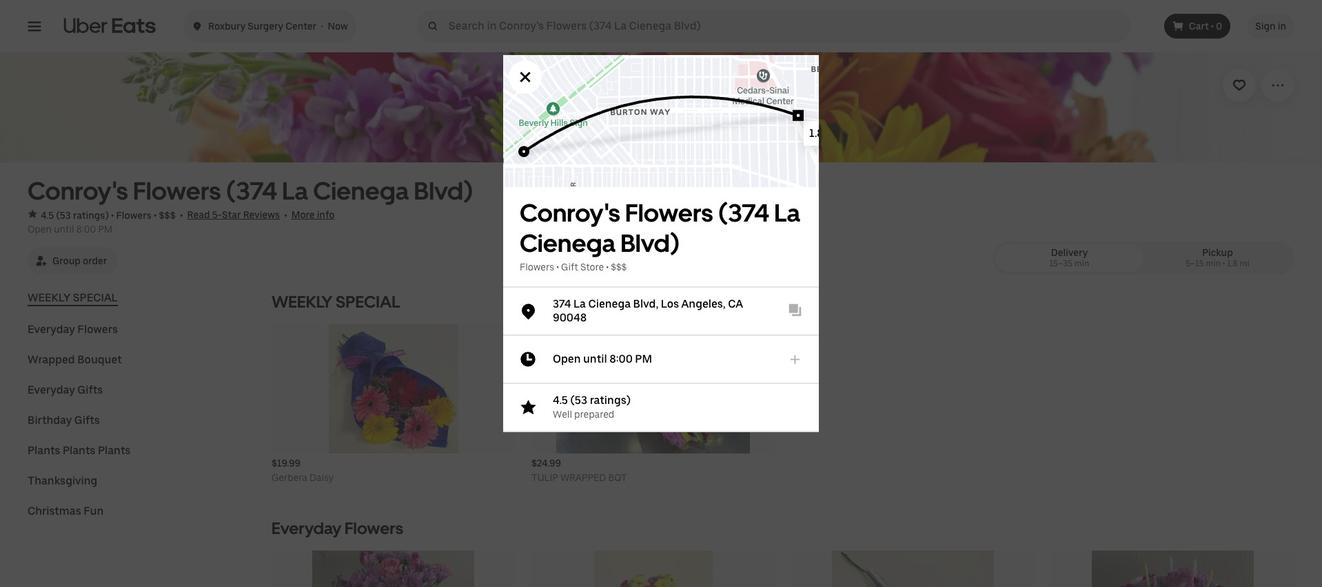Task type: vqa. For each thing, say whether or not it's contained in the screenshot.
the rightmost ratings)
yes



Task type: locate. For each thing, give the bounding box(es) containing it.
8:00 down 374 la cienega blvd, los angeles, ca 90048
[[609, 353, 633, 366]]

1 vertical spatial pm
[[635, 353, 652, 366]]

1 vertical spatial 8:00
[[609, 353, 633, 366]]

la inside conroy's flowers (374 la cienega blvd) flowers • gift store • $$$
[[774, 199, 800, 228]]

min inside delivery 15–35 min
[[1074, 259, 1089, 269]]

1 vertical spatial $$$
[[611, 262, 627, 273]]

reviews
[[243, 210, 280, 221]]

1 vertical spatial 1.8
[[1227, 259, 1238, 269]]

1 vertical spatial (53
[[570, 394, 587, 407]]

1 vertical spatial mi
[[1240, 259, 1250, 269]]

0 horizontal spatial conroy's flowers (374 la cienega blvd)
[[28, 176, 473, 206]]

0 horizontal spatial 8:00
[[76, 224, 96, 235]]

1 horizontal spatial open
[[553, 353, 581, 366]]

2 vertical spatial blvd)
[[621, 229, 680, 258]]

open until 8:00 pm down 4.5 (53 ratings) • flowers • $$$
[[28, 224, 113, 235]]

(374
[[649, 48, 674, 62], [226, 176, 277, 206], [718, 199, 769, 228]]

now
[[328, 21, 348, 32]]

8:00 down 4.5 (53 ratings) • flowers • $$$
[[76, 224, 96, 235]]

until
[[54, 224, 74, 235], [583, 353, 607, 366]]

0 horizontal spatial open
[[28, 224, 52, 235]]

0 horizontal spatial 1.8
[[809, 127, 823, 140]]

blvd,
[[633, 298, 658, 311]]

1 horizontal spatial blvd)
[[621, 229, 680, 258]]

min
[[1074, 259, 1089, 269], [1206, 259, 1221, 269]]

0 horizontal spatial min
[[1074, 259, 1089, 269]]

1.8 mi
[[809, 127, 839, 140]]

1 vertical spatial ratings)
[[590, 394, 631, 407]]

pm
[[98, 224, 113, 235], [635, 353, 652, 366]]

5-
[[212, 210, 222, 221]]

sign in
[[1255, 21, 1286, 32]]

open until 8:00 pm up 4.5 (53 ratings) well prepared at the bottom left of the page
[[553, 353, 652, 366]]

la inside 374 la cienega blvd, los angeles, ca 90048
[[573, 298, 586, 311]]

0 vertical spatial 1.8
[[809, 127, 823, 140]]

1.8 inside conroy's flowers (374 la cienega blvd) dialog
[[809, 127, 823, 140]]

8:00
[[76, 224, 96, 235], [609, 353, 633, 366]]

(53
[[56, 210, 71, 221], [570, 394, 587, 407]]

1 vertical spatial open until 8:00 pm
[[553, 353, 652, 366]]

min inside pickup 5–15 min • 1.8 mi
[[1206, 259, 1221, 269]]

(53 for 4.5 (53 ratings) well prepared
[[570, 394, 587, 407]]

in
[[1278, 21, 1286, 32]]

4.5 for 4.5 (53 ratings) well prepared
[[553, 394, 568, 407]]

read 5-star reviews link
[[187, 210, 280, 221]]

ratings) inside 4.5 (53 ratings) well prepared
[[590, 394, 631, 407]]

mi
[[826, 127, 839, 140], [1240, 259, 1250, 269]]

1 horizontal spatial mi
[[1240, 259, 1250, 269]]

0 horizontal spatial (53
[[56, 210, 71, 221]]

0 horizontal spatial blvd)
[[414, 176, 473, 206]]

conroy's
[[548, 48, 598, 62], [28, 176, 128, 206], [520, 199, 620, 228]]

5–15
[[1186, 259, 1204, 269]]

4.5 (53 ratings) • flowers • $$$
[[41, 210, 176, 221]]

conroy's flowers (374 la cienega blvd) flowers • gift store • $$$
[[520, 199, 800, 273]]

angeles,
[[681, 298, 726, 311]]

pm down 4.5 (53 ratings) • flowers • $$$
[[98, 224, 113, 235]]

0 vertical spatial blvd)
[[744, 48, 774, 62]]

0 horizontal spatial ratings)
[[73, 210, 109, 221]]

1 vertical spatial until
[[583, 353, 607, 366]]

(53 for 4.5 (53 ratings) • flowers • $$$
[[56, 210, 71, 221]]

1 horizontal spatial ratings)
[[590, 394, 631, 407]]

pm down 374 la cienega blvd, los angeles, ca 90048
[[635, 353, 652, 366]]

0 vertical spatial open
[[28, 224, 52, 235]]

cienega
[[694, 48, 742, 62], [313, 176, 409, 206], [520, 229, 616, 258], [588, 298, 631, 311]]

1 horizontal spatial min
[[1206, 259, 1221, 269]]

min for delivery
[[1074, 259, 1089, 269]]

0 vertical spatial 4.5
[[41, 210, 54, 221]]

[object Object] radio
[[998, 245, 1141, 272]]

1 horizontal spatial 8:00
[[609, 353, 633, 366]]

1 horizontal spatial (374
[[649, 48, 674, 62]]

more info link
[[291, 210, 335, 221]]

(53 inside 4.5 (53 ratings) well prepared
[[570, 394, 587, 407]]

well
[[553, 409, 572, 420]]

•
[[321, 21, 323, 32], [111, 210, 114, 221], [154, 210, 157, 221], [180, 210, 183, 221], [284, 210, 287, 221], [1223, 259, 1225, 269], [556, 262, 559, 273], [606, 262, 609, 273]]

1 vertical spatial blvd)
[[414, 176, 473, 206]]

1 vertical spatial 4.5
[[553, 394, 568, 407]]

$$$ left read at the top left of page
[[159, 210, 176, 221]]

0 vertical spatial mi
[[826, 127, 839, 140]]

0 horizontal spatial 4.5
[[41, 210, 54, 221]]

store
[[580, 262, 604, 273]]

open inside dropdown button
[[553, 353, 581, 366]]

mi inside conroy's flowers (374 la cienega blvd) dialog
[[826, 127, 839, 140]]

until down 4.5 (53 ratings) • flowers • $$$
[[54, 224, 74, 235]]

open
[[28, 224, 52, 235], [553, 353, 581, 366]]

conroy's flowers (374 la cienega blvd) inside dialog
[[548, 48, 774, 62]]

until up 4.5 (53 ratings) well prepared at the bottom left of the page
[[583, 353, 607, 366]]

blvd)
[[744, 48, 774, 62], [414, 176, 473, 206], [621, 229, 680, 258]]

0 vertical spatial pm
[[98, 224, 113, 235]]

open until 8:00 pm button
[[503, 336, 819, 383]]

4.5
[[41, 210, 54, 221], [553, 394, 568, 407]]

374
[[553, 298, 571, 311]]

flowers
[[601, 48, 646, 62], [133, 176, 221, 206], [625, 199, 713, 228], [116, 210, 152, 221], [520, 262, 554, 273]]

min down the pickup
[[1206, 259, 1221, 269]]

more
[[291, 210, 315, 221]]

$$$ right store
[[611, 262, 627, 273]]

1 horizontal spatial 1.8
[[1227, 259, 1238, 269]]

0 horizontal spatial mi
[[826, 127, 839, 140]]

ratings)
[[73, 210, 109, 221], [590, 394, 631, 407]]

la
[[677, 48, 691, 62], [282, 176, 308, 206], [774, 199, 800, 228], [573, 298, 586, 311]]

0 vertical spatial ratings)
[[73, 210, 109, 221]]

1 horizontal spatial pm
[[635, 353, 652, 366]]

1.8
[[809, 127, 823, 140], [1227, 259, 1238, 269]]

0 vertical spatial open until 8:00 pm
[[28, 224, 113, 235]]

1 min from the left
[[1074, 259, 1089, 269]]

1 horizontal spatial (53
[[570, 394, 587, 407]]

1 horizontal spatial conroy's flowers (374 la cienega blvd)
[[548, 48, 774, 62]]

1 horizontal spatial until
[[583, 353, 607, 366]]

ca
[[728, 298, 743, 311]]

1 horizontal spatial open until 8:00 pm
[[553, 353, 652, 366]]

1.8 inside pickup 5–15 min • 1.8 mi
[[1227, 259, 1238, 269]]

info
[[317, 210, 335, 221]]

2 horizontal spatial (374
[[718, 199, 769, 228]]

conroy's flowers (374 la cienega blvd)
[[548, 48, 774, 62], [28, 176, 473, 206]]

0 vertical spatial 8:00
[[76, 224, 96, 235]]

min down delivery
[[1074, 259, 1089, 269]]

open until 8:00 pm
[[28, 224, 113, 235], [553, 353, 652, 366]]

three dots horizontal button
[[1261, 69, 1294, 102]]

[object Object] radio
[[1146, 245, 1289, 272]]

1 horizontal spatial 4.5
[[553, 394, 568, 407]]

2 min from the left
[[1206, 259, 1221, 269]]

4.5 for 4.5 (53 ratings) • flowers • $$$
[[41, 210, 54, 221]]

0 horizontal spatial until
[[54, 224, 74, 235]]

0 vertical spatial (53
[[56, 210, 71, 221]]

4.5 inside 4.5 (53 ratings) well prepared
[[553, 394, 568, 407]]

pickup 5–15 min • 1.8 mi
[[1186, 247, 1250, 269]]

$$$
[[159, 210, 176, 221], [611, 262, 627, 273]]

0 horizontal spatial $$$
[[159, 210, 176, 221]]

1 horizontal spatial $$$
[[611, 262, 627, 273]]

1 vertical spatial open
[[553, 353, 581, 366]]

0 vertical spatial conroy's flowers (374 la cienega blvd)
[[548, 48, 774, 62]]



Task type: describe. For each thing, give the bounding box(es) containing it.
cienega inside 374 la cienega blvd, los angeles, ca 90048
[[588, 298, 631, 311]]

0 vertical spatial until
[[54, 224, 74, 235]]

15–35
[[1049, 259, 1072, 269]]

sign in link
[[1247, 14, 1294, 39]]

view more options image
[[1271, 79, 1285, 92]]

2 horizontal spatial blvd)
[[744, 48, 774, 62]]

open until 8:00 pm inside open until 8:00 pm dropdown button
[[553, 353, 652, 366]]

ratings) for 4.5 (53 ratings) • flowers • $$$
[[73, 210, 109, 221]]

min for pickup
[[1206, 259, 1221, 269]]

delivery
[[1051, 247, 1088, 258]]

prepared
[[574, 409, 614, 420]]

los
[[661, 298, 679, 311]]

add to favorites image
[[1232, 79, 1246, 92]]

gift
[[561, 262, 578, 273]]

1 vertical spatial conroy's flowers (374 la cienega blvd)
[[28, 176, 473, 206]]

(374 inside conroy's flowers (374 la cienega blvd) flowers • gift store • $$$
[[718, 199, 769, 228]]

sign
[[1255, 21, 1276, 32]]

star
[[222, 210, 241, 221]]

pm inside dropdown button
[[635, 353, 652, 366]]

blvd) inside conroy's flowers (374 la cienega blvd) flowers • gift store • $$$
[[621, 229, 680, 258]]

delivery 15–35 min
[[1049, 247, 1089, 269]]

• now
[[316, 21, 348, 32]]

read
[[187, 210, 210, 221]]

ratings) for 4.5 (53 ratings) well prepared
[[590, 394, 631, 407]]

cienega inside conroy's flowers (374 la cienega blvd) flowers • gift store • $$$
[[520, 229, 616, 258]]

• inside pickup 5–15 min • 1.8 mi
[[1223, 259, 1225, 269]]

• read 5-star reviews • more info
[[176, 210, 335, 221]]

conroy's inside conroy's flowers (374 la cienega blvd) flowers • gift store • $$$
[[520, 199, 620, 228]]

90048
[[553, 312, 587, 325]]

0 horizontal spatial pm
[[98, 224, 113, 235]]

pickup
[[1202, 247, 1233, 258]]

8:00 inside dropdown button
[[609, 353, 633, 366]]

0 horizontal spatial (374
[[226, 176, 277, 206]]

374 la cienega blvd, los angeles, ca 90048 button
[[503, 288, 819, 335]]

0 vertical spatial $$$
[[159, 210, 176, 221]]

374 la cienega blvd, los angeles, ca 90048
[[553, 298, 743, 325]]

$$$ inside conroy's flowers (374 la cienega blvd) flowers • gift store • $$$
[[611, 262, 627, 273]]

until inside dropdown button
[[583, 353, 607, 366]]

heart outline link
[[1223, 69, 1256, 102]]

mi inside pickup 5–15 min • 1.8 mi
[[1240, 259, 1250, 269]]

4.5 (53 ratings) well prepared
[[553, 394, 631, 420]]

0 horizontal spatial open until 8:00 pm
[[28, 224, 113, 235]]

conroy's flowers (374 la cienega blvd) dialog
[[503, 39, 845, 433]]



